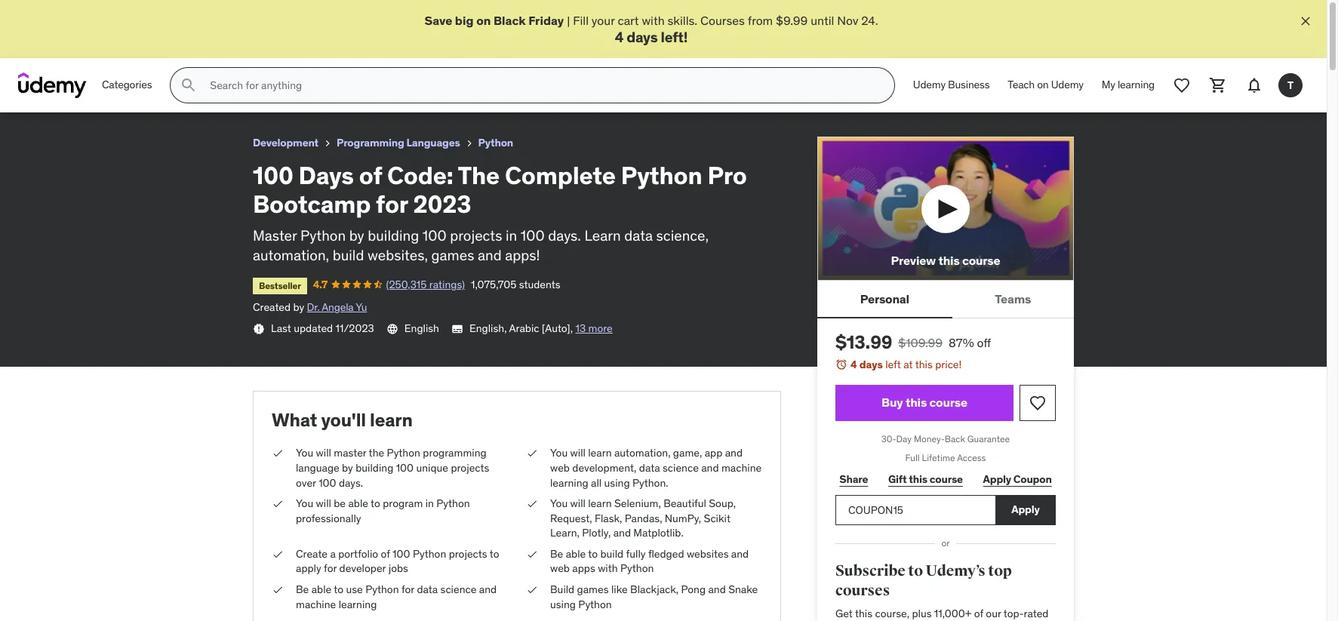 Task type: describe. For each thing, give the bounding box(es) containing it.
projects inside you will master the python programming language by building 100 unique projects over 100 days.
[[451, 461, 490, 475]]

100 inside create a portfolio of 100 python projects to apply for developer jobs
[[393, 547, 410, 561]]

programming languages
[[337, 136, 460, 150]]

black
[[494, 13, 526, 28]]

build
[[550, 583, 575, 597]]

preview this course
[[891, 253, 1001, 268]]

wishlist image
[[1173, 76, 1191, 95]]

will for you will learn automation, game, app and web development, data science and machine learning all using python.
[[570, 446, 586, 460]]

be able to use python for data science and machine learning
[[296, 583, 497, 611]]

game,
[[673, 446, 702, 460]]

python link
[[478, 134, 513, 153]]

subscribe
[[836, 562, 906, 581]]

to inside create a portfolio of 100 python projects to apply for developer jobs
[[490, 547, 499, 561]]

24.
[[862, 13, 878, 28]]

development
[[253, 136, 319, 150]]

english, arabic [auto] , 13 more
[[470, 322, 613, 335]]

$9.99
[[776, 13, 808, 28]]

websites,
[[368, 246, 428, 265]]

websites
[[687, 547, 729, 561]]

cart
[[618, 13, 639, 28]]

will for you will be able to program in python professionally
[[316, 497, 331, 510]]

be able to build fully fledged websites and web apps with python
[[550, 547, 749, 576]]

2 udemy from the left
[[1052, 78, 1084, 92]]

building inside you will master the python programming language by building 100 unique projects over 100 days.
[[356, 461, 394, 475]]

languages
[[407, 136, 460, 150]]

access
[[957, 452, 986, 463]]

python down bootcamp
[[300, 226, 346, 244]]

machine inside be able to use python for data science and machine learning
[[296, 598, 336, 611]]

close image
[[1299, 14, 1314, 29]]

fully
[[626, 547, 646, 561]]

machine inside you will learn automation, game, app and web development, data science and machine learning all using python.
[[722, 461, 762, 475]]

big
[[455, 13, 474, 28]]

will for you will master the python programming language by building 100 unique projects over 100 days.
[[316, 446, 331, 460]]

rated
[[1024, 607, 1049, 620]]

apps!
[[505, 246, 540, 265]]

be for be able to build fully fledged websites and web apps with python
[[550, 547, 563, 561]]

you for you will be able to program in python professionally
[[296, 497, 313, 510]]

python inside build games like blackjack, pong and snake using python
[[579, 598, 612, 611]]

guarantee
[[968, 433, 1010, 445]]

students
[[519, 278, 561, 291]]

$13.99 $109.99 87% off
[[836, 331, 992, 354]]

my learning
[[1102, 78, 1155, 92]]

able for be able to build fully fledged websites and web apps with python
[[566, 547, 586, 561]]

plus
[[912, 607, 932, 620]]

course for gift this course
[[930, 473, 963, 486]]

be for be able to use python for data science and machine learning
[[296, 583, 309, 597]]

you for you will learn selenium, beautiful soup, request, flask, pandas, numpy, scikit learn, plotly, and matplotlib.
[[550, 497, 568, 510]]

using inside build games like blackjack, pong and snake using python
[[550, 598, 576, 611]]

[auto]
[[542, 322, 571, 335]]

teams
[[995, 291, 1032, 306]]

100 up apps!
[[521, 226, 545, 244]]

python up science,
[[621, 160, 703, 191]]

,
[[571, 322, 573, 335]]

portfolio
[[338, 547, 378, 561]]

udemy business link
[[904, 67, 999, 104]]

apply for apply
[[1012, 503, 1040, 517]]

save
[[425, 13, 452, 28]]

learning inside be able to use python for data science and machine learning
[[339, 598, 377, 611]]

games inside build games like blackjack, pong and snake using python
[[577, 583, 609, 597]]

xsmall image for you will master the python programming language by building 100 unique projects over 100 days.
[[272, 446, 284, 461]]

language
[[296, 461, 340, 475]]

apply
[[296, 562, 321, 576]]

alarm image
[[836, 359, 848, 371]]

Enter Coupon text field
[[836, 495, 996, 525]]

buy
[[882, 395, 903, 410]]

back
[[945, 433, 966, 445]]

pandas,
[[625, 512, 663, 525]]

Search for anything text field
[[207, 73, 876, 98]]

with inside save big on black friday | fill your cart with skills. courses from $9.99 until nov 24. 4 days left!
[[642, 13, 665, 28]]

selenium,
[[615, 497, 661, 510]]

learn for you will learn automation, game, app and web development, data science and machine learning all using python.
[[588, 446, 612, 460]]

xsmall image for you will be able to program in python professionally
[[272, 497, 284, 512]]

1,075,705
[[471, 278, 517, 291]]

apply coupon button
[[979, 465, 1056, 495]]

development link
[[253, 134, 319, 153]]

my learning link
[[1093, 67, 1164, 104]]

dr.
[[307, 301, 320, 314]]

days inside save big on black friday | fill your cart with skills. courses from $9.99 until nov 24. 4 days left!
[[627, 28, 658, 46]]

blackjack,
[[630, 583, 679, 597]]

87%
[[949, 336, 974, 351]]

course for buy this course
[[930, 395, 968, 410]]

buy this course
[[882, 395, 968, 410]]

left
[[886, 358, 901, 372]]

days. inside you will master the python programming language by building 100 unique projects over 100 days.
[[339, 476, 363, 490]]

xsmall image for you will learn selenium, beautiful soup, request, flask, pandas, numpy, scikit learn, plotly, and matplotlib.
[[526, 497, 538, 512]]

data inside be able to use python for data science and machine learning
[[417, 583, 438, 597]]

subscribe to udemy's top courses get this course, plus 11,000+ of our top-rated
[[836, 562, 1049, 621]]

4 days left at this price!
[[851, 358, 962, 372]]

python inside you will be able to program in python professionally
[[437, 497, 470, 510]]

to inside subscribe to udemy's top courses get this course, plus 11,000+ of our top-rated
[[909, 562, 923, 581]]

business
[[948, 78, 990, 92]]

build inside be able to build fully fledged websites and web apps with python
[[601, 547, 624, 561]]

updated
[[294, 322, 333, 335]]

what you'll learn
[[272, 408, 413, 432]]

$109.99
[[899, 336, 943, 351]]

you'll
[[321, 408, 366, 432]]

closed captions image
[[451, 323, 464, 335]]

1 vertical spatial by
[[293, 301, 304, 314]]

you for you will master the python programming language by building 100 unique projects over 100 days.
[[296, 446, 313, 460]]

python inside you will master the python programming language by building 100 unique projects over 100 days.
[[387, 446, 421, 460]]

lifetime
[[922, 452, 956, 463]]

english
[[405, 322, 439, 335]]

learn for what you'll learn
[[370, 408, 413, 432]]

be
[[334, 497, 346, 510]]

python inside create a portfolio of 100 python projects to apply for developer jobs
[[413, 547, 446, 561]]

of inside 100 days of code: the complete python pro bootcamp for 2023 master python by building 100 projects in 100 days. learn data science, automation, build websites, games and apps!
[[359, 160, 382, 191]]

shopping cart with 0 items image
[[1210, 76, 1228, 95]]

by inside you will master the python programming language by building 100 unique projects over 100 days.
[[342, 461, 353, 475]]

all
[[591, 476, 602, 490]]

(250,315 ratings)
[[386, 278, 465, 291]]

web inside you will learn automation, game, app and web development, data science and machine learning all using python.
[[550, 461, 570, 475]]

100 days of code: the complete python pro bootcamp for 2023 master python by building 100 projects in 100 days. learn data science, automation, build websites, games and apps!
[[253, 160, 747, 265]]

at
[[904, 358, 913, 372]]

to inside be able to use python for data science and machine learning
[[334, 583, 344, 597]]

data inside you will learn automation, game, app and web development, data science and machine learning all using python.
[[639, 461, 660, 475]]

day
[[897, 433, 912, 445]]

or
[[942, 537, 950, 549]]

fledged
[[649, 547, 684, 561]]

using inside you will learn automation, game, app and web development, data science and machine learning all using python.
[[604, 476, 630, 490]]

science inside you will learn automation, game, app and web development, data science and machine learning all using python.
[[663, 461, 699, 475]]

30-
[[882, 433, 897, 445]]

soup,
[[709, 497, 736, 510]]

plotly,
[[582, 526, 611, 540]]

python up the on the left top of page
[[478, 136, 513, 150]]

tab list containing personal
[[818, 281, 1074, 319]]

wishlist image
[[1029, 394, 1047, 412]]

courses
[[836, 581, 890, 600]]

programming languages link
[[337, 134, 460, 153]]

create a portfolio of 100 python projects to apply for developer jobs
[[296, 547, 499, 576]]

this inside subscribe to udemy's top courses get this course, plus 11,000+ of our top-rated
[[855, 607, 873, 620]]

automation, inside you will learn automation, game, app and web development, data science and machine learning all using python.
[[615, 446, 671, 460]]

for for of
[[376, 189, 408, 220]]

projects inside 100 days of code: the complete python pro bootcamp for 2023 master python by building 100 projects in 100 days. learn data science, automation, build websites, games and apps!
[[450, 226, 502, 244]]

master
[[253, 226, 297, 244]]

what
[[272, 408, 317, 432]]

learn,
[[550, 526, 580, 540]]

and inside build games like blackjack, pong and snake using python
[[709, 583, 726, 597]]

top
[[989, 562, 1012, 581]]

science inside be able to use python for data science and machine learning
[[441, 583, 477, 597]]

share
[[840, 473, 868, 486]]

t link
[[1273, 67, 1309, 104]]

use
[[346, 583, 363, 597]]

beautiful
[[664, 497, 707, 510]]

projects inside create a portfolio of 100 python projects to apply for developer jobs
[[449, 547, 487, 561]]



Task type: vqa. For each thing, say whether or not it's contained in the screenshot.
topmost often
no



Task type: locate. For each thing, give the bounding box(es) containing it.
gift
[[889, 473, 907, 486]]

build inside 100 days of code: the complete python pro bootcamp for 2023 master python by building 100 projects in 100 days. learn data science, automation, build websites, games and apps!
[[333, 246, 364, 265]]

0 vertical spatial projects
[[450, 226, 502, 244]]

and inside be able to build fully fledged websites and web apps with python
[[732, 547, 749, 561]]

xsmall image for last updated 11/2023
[[253, 323, 265, 335]]

web inside be able to build fully fledged websites and web apps with python
[[550, 562, 570, 576]]

on
[[477, 13, 491, 28], [1038, 78, 1049, 92]]

angela
[[322, 301, 354, 314]]

python down like
[[579, 598, 612, 611]]

nov
[[838, 13, 859, 28]]

able inside be able to use python for data science and machine learning
[[312, 583, 332, 597]]

2 vertical spatial learn
[[588, 497, 612, 510]]

able inside be able to build fully fledged websites and web apps with python
[[566, 547, 586, 561]]

apply button
[[996, 495, 1056, 525]]

100 down 2023
[[423, 226, 447, 244]]

0 vertical spatial build
[[333, 246, 364, 265]]

4 down cart at the left top of page
[[615, 28, 624, 46]]

building inside 100 days of code: the complete python pro bootcamp for 2023 master python by building 100 projects in 100 days. learn data science, automation, build websites, games and apps!
[[368, 226, 419, 244]]

professionally
[[296, 512, 361, 525]]

1 horizontal spatial with
[[642, 13, 665, 28]]

0 vertical spatial data
[[625, 226, 653, 244]]

course for preview this course
[[963, 253, 1001, 268]]

1 horizontal spatial days
[[860, 358, 883, 372]]

(250,315
[[386, 278, 427, 291]]

0 vertical spatial course
[[963, 253, 1001, 268]]

0 vertical spatial with
[[642, 13, 665, 28]]

4 inside save big on black friday | fill your cart with skills. courses from $9.99 until nov 24. 4 days left!
[[615, 28, 624, 46]]

games up ratings)
[[432, 246, 474, 265]]

friday
[[529, 13, 564, 28]]

1 web from the top
[[550, 461, 570, 475]]

1 vertical spatial using
[[550, 598, 576, 611]]

1 horizontal spatial using
[[604, 476, 630, 490]]

days
[[299, 160, 354, 191]]

learning left all
[[550, 476, 589, 490]]

this right at on the right of page
[[916, 358, 933, 372]]

0 horizontal spatial using
[[550, 598, 576, 611]]

0 vertical spatial on
[[477, 13, 491, 28]]

learn for you will learn selenium, beautiful soup, request, flask, pandas, numpy, scikit learn, plotly, and matplotlib.
[[588, 497, 612, 510]]

course language image
[[386, 323, 398, 335]]

able down apply
[[312, 583, 332, 597]]

price!
[[936, 358, 962, 372]]

0 horizontal spatial with
[[598, 562, 618, 576]]

learning right my
[[1118, 78, 1155, 92]]

1 horizontal spatial be
[[550, 547, 563, 561]]

in up apps!
[[506, 226, 517, 244]]

2 vertical spatial for
[[402, 583, 415, 597]]

the
[[369, 446, 384, 460]]

1 vertical spatial of
[[381, 547, 390, 561]]

data right learn
[[625, 226, 653, 244]]

python down the fully
[[621, 562, 654, 576]]

automation,
[[253, 246, 329, 265], [615, 446, 671, 460]]

using down build
[[550, 598, 576, 611]]

0 horizontal spatial be
[[296, 583, 309, 597]]

and down app
[[702, 461, 719, 475]]

1 vertical spatial data
[[639, 461, 660, 475]]

courses
[[701, 13, 745, 28]]

xsmall image for build games like blackjack, pong and snake using python
[[526, 583, 538, 598]]

|
[[567, 13, 570, 28]]

by down bootcamp
[[349, 226, 364, 244]]

this inside button
[[906, 395, 927, 410]]

and right pong
[[709, 583, 726, 597]]

teams button
[[953, 281, 1074, 317]]

for for portfolio
[[324, 562, 337, 576]]

this inside button
[[939, 253, 960, 268]]

machine down app
[[722, 461, 762, 475]]

submit search image
[[180, 76, 198, 95]]

be down apply
[[296, 583, 309, 597]]

xsmall image for you will learn automation, game, app and web development, data science and machine learning all using python.
[[526, 446, 538, 461]]

build left websites,
[[333, 246, 364, 265]]

from
[[748, 13, 773, 28]]

apply coupon
[[983, 473, 1052, 486]]

be inside be able to use python for data science and machine learning
[[296, 583, 309, 597]]

0 vertical spatial in
[[506, 226, 517, 244]]

0 vertical spatial be
[[550, 547, 563, 561]]

you will master the python programming language by building 100 unique projects over 100 days.
[[296, 446, 490, 490]]

1 horizontal spatial 4
[[851, 358, 857, 372]]

0 vertical spatial building
[[368, 226, 419, 244]]

games inside 100 days of code: the complete python pro bootcamp for 2023 master python by building 100 projects in 100 days. learn data science, automation, build websites, games and apps!
[[432, 246, 474, 265]]

100 up jobs
[[393, 547, 410, 561]]

create
[[296, 547, 328, 561]]

you will learn selenium, beautiful soup, request, flask, pandas, numpy, scikit learn, plotly, and matplotlib.
[[550, 497, 736, 540]]

xsmall image left apps at the left of the page
[[526, 547, 538, 562]]

udemy image
[[18, 73, 87, 98]]

4
[[615, 28, 624, 46], [851, 358, 857, 372]]

2 vertical spatial course
[[930, 473, 963, 486]]

projects
[[450, 226, 502, 244], [451, 461, 490, 475], [449, 547, 487, 561]]

on right the teach at the right top of page
[[1038, 78, 1049, 92]]

you inside you will be able to program in python professionally
[[296, 497, 313, 510]]

will for you will learn selenium, beautiful soup, request, flask, pandas, numpy, scikit learn, plotly, and matplotlib.
[[570, 497, 586, 510]]

build left the fully
[[601, 547, 624, 561]]

learn inside you will learn selenium, beautiful soup, request, flask, pandas, numpy, scikit learn, plotly, and matplotlib.
[[588, 497, 612, 510]]

building up websites,
[[368, 226, 419, 244]]

2 horizontal spatial able
[[566, 547, 586, 561]]

science down game,
[[663, 461, 699, 475]]

be
[[550, 547, 563, 561], [296, 583, 309, 597]]

0 vertical spatial learn
[[370, 408, 413, 432]]

0 horizontal spatial 4
[[615, 28, 624, 46]]

days. up be
[[339, 476, 363, 490]]

this right buy at the bottom of page
[[906, 395, 927, 410]]

1 horizontal spatial able
[[348, 497, 368, 510]]

1 horizontal spatial days.
[[548, 226, 581, 244]]

1 horizontal spatial learning
[[550, 476, 589, 490]]

games down apps at the left of the page
[[577, 583, 609, 597]]

1 horizontal spatial science
[[663, 461, 699, 475]]

top-
[[1004, 607, 1024, 620]]

web up build
[[550, 562, 570, 576]]

learn up the
[[370, 408, 413, 432]]

the
[[458, 160, 500, 191]]

gift this course link
[[885, 465, 967, 495]]

apply down access
[[983, 473, 1012, 486]]

and inside you will learn selenium, beautiful soup, request, flask, pandas, numpy, scikit learn, plotly, and matplotlib.
[[614, 526, 631, 540]]

0 horizontal spatial able
[[312, 583, 332, 597]]

0 horizontal spatial automation,
[[253, 246, 329, 265]]

1 vertical spatial days
[[860, 358, 883, 372]]

and left build
[[479, 583, 497, 597]]

xsmall image for create a portfolio of 100 python projects to apply for developer jobs
[[272, 547, 284, 562]]

days. left learn
[[548, 226, 581, 244]]

0 vertical spatial for
[[376, 189, 408, 220]]

your
[[592, 13, 615, 28]]

master
[[334, 446, 367, 460]]

2 vertical spatial by
[[342, 461, 353, 475]]

2 vertical spatial learning
[[339, 598, 377, 611]]

for inside create a portfolio of 100 python projects to apply for developer jobs
[[324, 562, 337, 576]]

days.
[[548, 226, 581, 244], [339, 476, 363, 490]]

1 horizontal spatial on
[[1038, 78, 1049, 92]]

0 vertical spatial able
[[348, 497, 368, 510]]

1 horizontal spatial udemy
[[1052, 78, 1084, 92]]

using down development,
[[604, 476, 630, 490]]

python right the
[[387, 446, 421, 460]]

0 vertical spatial days.
[[548, 226, 581, 244]]

more
[[589, 322, 613, 335]]

apply inside button
[[1012, 503, 1040, 517]]

pong
[[681, 583, 706, 597]]

and inside be able to use python for data science and machine learning
[[479, 583, 497, 597]]

xsmall image left professionally
[[272, 497, 284, 512]]

learn
[[585, 226, 621, 244]]

will inside you will be able to program in python professionally
[[316, 497, 331, 510]]

0 vertical spatial web
[[550, 461, 570, 475]]

1 horizontal spatial build
[[601, 547, 624, 561]]

preview this course button
[[818, 137, 1074, 281]]

by
[[349, 226, 364, 244], [293, 301, 304, 314], [342, 461, 353, 475]]

for inside 100 days of code: the complete python pro bootcamp for 2023 master python by building 100 projects in 100 days. learn data science, automation, build websites, games and apps!
[[376, 189, 408, 220]]

data
[[625, 226, 653, 244], [639, 461, 660, 475], [417, 583, 438, 597]]

udemy left business
[[913, 78, 946, 92]]

this right preview
[[939, 253, 960, 268]]

0 vertical spatial automation,
[[253, 246, 329, 265]]

jobs
[[389, 562, 408, 576]]

of down programming
[[359, 160, 382, 191]]

automation, up python.
[[615, 446, 671, 460]]

in right program
[[426, 497, 434, 510]]

0 vertical spatial machine
[[722, 461, 762, 475]]

personal
[[861, 291, 910, 306]]

python up be able to use python for data science and machine learning on the left bottom of page
[[413, 547, 446, 561]]

and down flask,
[[614, 526, 631, 540]]

1 vertical spatial automation,
[[615, 446, 671, 460]]

developer
[[339, 562, 386, 576]]

1 horizontal spatial apply
[[1012, 503, 1040, 517]]

fill
[[573, 13, 589, 28]]

learn up flask,
[[588, 497, 612, 510]]

13
[[576, 322, 586, 335]]

1 vertical spatial projects
[[451, 461, 490, 475]]

in inside 100 days of code: the complete python pro bootcamp for 2023 master python by building 100 projects in 100 days. learn data science, automation, build websites, games and apps!
[[506, 226, 517, 244]]

teach on udemy link
[[999, 67, 1093, 104]]

udemy left my
[[1052, 78, 1084, 92]]

will inside you will learn automation, game, app and web development, data science and machine learning all using python.
[[570, 446, 586, 460]]

udemy's
[[926, 562, 986, 581]]

you inside you will master the python programming language by building 100 unique projects over 100 days.
[[296, 446, 313, 460]]

be inside be able to build fully fledged websites and web apps with python
[[550, 547, 563, 561]]

xsmall image down the what
[[272, 446, 284, 461]]

0 horizontal spatial on
[[477, 13, 491, 28]]

1 vertical spatial course
[[930, 395, 968, 410]]

1 horizontal spatial automation,
[[615, 446, 671, 460]]

money-
[[914, 433, 945, 445]]

with up like
[[598, 562, 618, 576]]

flask,
[[595, 512, 622, 525]]

you inside you will learn automation, game, app and web development, data science and machine learning all using python.
[[550, 446, 568, 460]]

learn inside you will learn automation, game, app and web development, data science and machine learning all using python.
[[588, 446, 612, 460]]

this for gift
[[909, 473, 928, 486]]

0 horizontal spatial udemy
[[913, 78, 946, 92]]

teach on udemy
[[1008, 78, 1084, 92]]

1 horizontal spatial games
[[577, 583, 609, 597]]

0 horizontal spatial machine
[[296, 598, 336, 611]]

will inside you will master the python programming language by building 100 unique projects over 100 days.
[[316, 446, 331, 460]]

1 vertical spatial able
[[566, 547, 586, 561]]

2 web from the top
[[550, 562, 570, 576]]

will up development,
[[570, 446, 586, 460]]

2 vertical spatial data
[[417, 583, 438, 597]]

1 vertical spatial science
[[441, 583, 477, 597]]

2 vertical spatial projects
[[449, 547, 487, 561]]

created
[[253, 301, 291, 314]]

100 down development link
[[253, 160, 293, 191]]

days left left
[[860, 358, 883, 372]]

preview
[[891, 253, 936, 268]]

python inside be able to build fully fledged websites and web apps with python
[[621, 562, 654, 576]]

1 vertical spatial with
[[598, 562, 618, 576]]

2 vertical spatial of
[[975, 607, 984, 620]]

for left 2023
[[376, 189, 408, 220]]

in inside you will be able to program in python professionally
[[426, 497, 434, 510]]

0 horizontal spatial games
[[432, 246, 474, 265]]

over
[[296, 476, 316, 490]]

python inside be able to use python for data science and machine learning
[[366, 583, 399, 597]]

of inside subscribe to udemy's top courses get this course, plus 11,000+ of our top-rated
[[975, 607, 984, 620]]

able inside you will be able to program in python professionally
[[348, 497, 368, 510]]

and right websites
[[732, 547, 749, 561]]

learning inside you will learn automation, game, app and web development, data science and machine learning all using python.
[[550, 476, 589, 490]]

apply for apply coupon
[[983, 473, 1012, 486]]

with inside be able to build fully fledged websites and web apps with python
[[598, 562, 618, 576]]

this right the gift
[[909, 473, 928, 486]]

xsmall image for be able to build fully fledged websites and web apps with python
[[526, 547, 538, 562]]

get
[[836, 607, 853, 620]]

days down cart at the left top of page
[[627, 28, 658, 46]]

gift this course
[[889, 473, 963, 486]]

for down jobs
[[402, 583, 415, 597]]

0 vertical spatial games
[[432, 246, 474, 265]]

0 horizontal spatial in
[[426, 497, 434, 510]]

xsmall image
[[463, 138, 475, 150], [253, 323, 265, 335], [526, 446, 538, 461], [526, 497, 538, 512], [272, 547, 284, 562], [272, 583, 284, 598]]

learning down the use
[[339, 598, 377, 611]]

will up "request,"
[[570, 497, 586, 510]]

to inside be able to build fully fledged websites and web apps with python
[[588, 547, 598, 561]]

skills.
[[668, 13, 698, 28]]

course up teams
[[963, 253, 1001, 268]]

this for preview
[[939, 253, 960, 268]]

apply inside button
[[983, 473, 1012, 486]]

100 down language
[[319, 476, 336, 490]]

learn
[[370, 408, 413, 432], [588, 446, 612, 460], [588, 497, 612, 510]]

bestseller
[[259, 280, 301, 291]]

1 vertical spatial build
[[601, 547, 624, 561]]

python.
[[633, 476, 669, 490]]

programming
[[337, 136, 404, 150]]

science,
[[657, 226, 709, 244]]

0 vertical spatial days
[[627, 28, 658, 46]]

1 vertical spatial for
[[324, 562, 337, 576]]

with right cart at the left top of page
[[642, 13, 665, 28]]

snake
[[729, 583, 758, 597]]

0 vertical spatial using
[[604, 476, 630, 490]]

1 vertical spatial machine
[[296, 598, 336, 611]]

1 vertical spatial in
[[426, 497, 434, 510]]

this right get
[[855, 607, 873, 620]]

tab list
[[818, 281, 1074, 319]]

1 vertical spatial 4
[[851, 358, 857, 372]]

web left development,
[[550, 461, 570, 475]]

course up back
[[930, 395, 968, 410]]

0 vertical spatial by
[[349, 226, 364, 244]]

1 vertical spatial days.
[[339, 476, 363, 490]]

course inside button
[[930, 395, 968, 410]]

like
[[611, 583, 628, 597]]

xsmall image left build
[[526, 583, 538, 598]]

2 horizontal spatial learning
[[1118, 78, 1155, 92]]

2 vertical spatial able
[[312, 583, 332, 597]]

1 vertical spatial building
[[356, 461, 394, 475]]

you will learn automation, game, app and web development, data science and machine learning all using python.
[[550, 446, 762, 490]]

you for you will learn automation, game, app and web development, data science and machine learning all using python.
[[550, 446, 568, 460]]

learn up development,
[[588, 446, 612, 460]]

will inside you will learn selenium, beautiful soup, request, flask, pandas, numpy, scikit learn, plotly, and matplotlib.
[[570, 497, 586, 510]]

able for be able to use python for data science and machine learning
[[312, 583, 332, 597]]

by down master
[[342, 461, 353, 475]]

will up language
[[316, 446, 331, 460]]

machine down apply
[[296, 598, 336, 611]]

course inside button
[[963, 253, 1001, 268]]

you inside you will learn selenium, beautiful soup, request, flask, pandas, numpy, scikit learn, plotly, and matplotlib.
[[550, 497, 568, 510]]

course down lifetime
[[930, 473, 963, 486]]

1 vertical spatial on
[[1038, 78, 1049, 92]]

teach
[[1008, 78, 1035, 92]]

0 vertical spatial science
[[663, 461, 699, 475]]

1 vertical spatial learning
[[550, 476, 589, 490]]

0 vertical spatial of
[[359, 160, 382, 191]]

1 vertical spatial be
[[296, 583, 309, 597]]

building down the
[[356, 461, 394, 475]]

request,
[[550, 512, 592, 525]]

games
[[432, 246, 474, 265], [577, 583, 609, 597]]

1 udemy from the left
[[913, 78, 946, 92]]

0 horizontal spatial days.
[[339, 476, 363, 490]]

notifications image
[[1246, 76, 1264, 95]]

xsmall image up days
[[322, 138, 334, 150]]

0 vertical spatial 4
[[615, 28, 624, 46]]

python down jobs
[[366, 583, 399, 597]]

this for buy
[[906, 395, 927, 410]]

able right be
[[348, 497, 368, 510]]

python down unique
[[437, 497, 470, 510]]

for inside be able to use python for data science and machine learning
[[402, 583, 415, 597]]

ratings)
[[429, 278, 465, 291]]

0 horizontal spatial apply
[[983, 473, 1012, 486]]

data up python.
[[639, 461, 660, 475]]

in
[[506, 226, 517, 244], [426, 497, 434, 510]]

data inside 100 days of code: the complete python pro bootcamp for 2023 master python by building 100 projects in 100 days. learn data science, automation, build websites, games and apps!
[[625, 226, 653, 244]]

0 vertical spatial learning
[[1118, 78, 1155, 92]]

for down a
[[324, 562, 337, 576]]

11,000+
[[935, 607, 972, 620]]

on inside save big on black friday | fill your cart with skills. courses from $9.99 until nov 24. 4 days left!
[[477, 13, 491, 28]]

1 vertical spatial learn
[[588, 446, 612, 460]]

english, arabic
[[470, 322, 539, 335]]

on right big
[[477, 13, 491, 28]]

and inside 100 days of code: the complete python pro bootcamp for 2023 master python by building 100 projects in 100 days. learn data science, automation, build websites, games and apps!
[[478, 246, 502, 265]]

able up apps at the left of the page
[[566, 547, 586, 561]]

1 horizontal spatial in
[[506, 226, 517, 244]]

1 vertical spatial apply
[[1012, 503, 1040, 517]]

days. inside 100 days of code: the complete python pro bootcamp for 2023 master python by building 100 projects in 100 days. learn data science, automation, build websites, games and apps!
[[548, 226, 581, 244]]

until
[[811, 13, 835, 28]]

by inside 100 days of code: the complete python pro bootcamp for 2023 master python by building 100 projects in 100 days. learn data science, automation, build websites, games and apps!
[[349, 226, 364, 244]]

be down the learn,
[[550, 547, 563, 561]]

of left the 'our'
[[975, 607, 984, 620]]

will up professionally
[[316, 497, 331, 510]]

0 horizontal spatial science
[[441, 583, 477, 597]]

days
[[627, 28, 658, 46], [860, 358, 883, 372]]

xsmall image for be able to use python for data science and machine learning
[[272, 583, 284, 598]]

and up 1,075,705 at the top
[[478, 246, 502, 265]]

0 vertical spatial apply
[[983, 473, 1012, 486]]

1 vertical spatial web
[[550, 562, 570, 576]]

left!
[[661, 28, 688, 46]]

of inside create a portfolio of 100 python projects to apply for developer jobs
[[381, 547, 390, 561]]

and right app
[[725, 446, 743, 460]]

4 right 'alarm' icon
[[851, 358, 857, 372]]

automation, inside 100 days of code: the complete python pro bootcamp for 2023 master python by building 100 projects in 100 days. learn data science, automation, build websites, games and apps!
[[253, 246, 329, 265]]

100 left unique
[[396, 461, 414, 475]]

1,075,705 students
[[471, 278, 561, 291]]

udemy
[[913, 78, 946, 92], [1052, 78, 1084, 92]]

data down create a portfolio of 100 python projects to apply for developer jobs
[[417, 583, 438, 597]]

0 horizontal spatial days
[[627, 28, 658, 46]]

xsmall image
[[322, 138, 334, 150], [272, 446, 284, 461], [272, 497, 284, 512], [526, 547, 538, 562], [526, 583, 538, 598]]

0 horizontal spatial learning
[[339, 598, 377, 611]]

science down create a portfolio of 100 python projects to apply for developer jobs
[[441, 583, 477, 597]]

by left dr.
[[293, 301, 304, 314]]

apply
[[983, 473, 1012, 486], [1012, 503, 1040, 517]]

development,
[[573, 461, 637, 475]]

automation, down master
[[253, 246, 329, 265]]

of up jobs
[[381, 547, 390, 561]]

to inside you will be able to program in python professionally
[[371, 497, 380, 510]]

1 horizontal spatial machine
[[722, 461, 762, 475]]

apply down coupon
[[1012, 503, 1040, 517]]

dr. angela yu link
[[307, 301, 367, 314]]

code:
[[387, 160, 453, 191]]

0 horizontal spatial build
[[333, 246, 364, 265]]

1 vertical spatial games
[[577, 583, 609, 597]]



